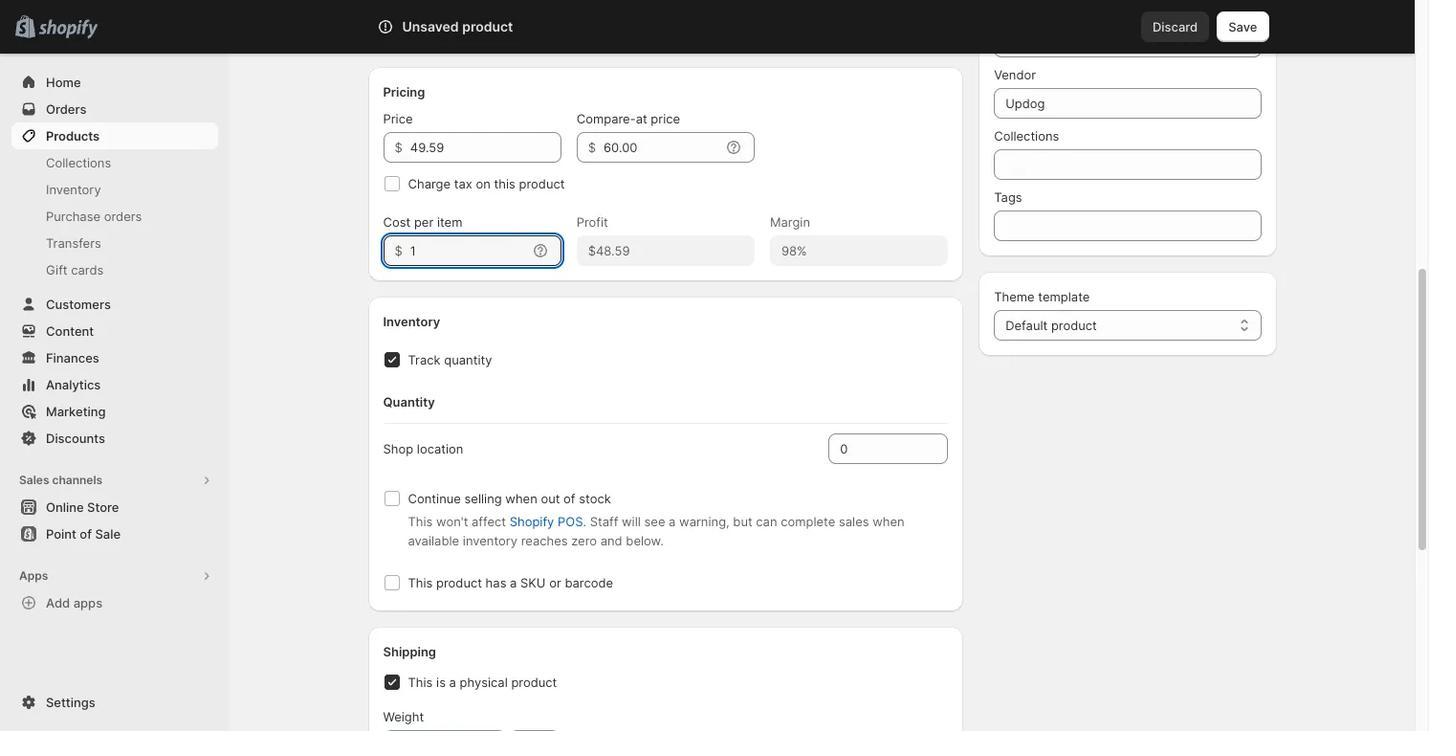 Task type: vqa. For each thing, say whether or not it's contained in the screenshot.
Sales channels
yes



Task type: describe. For each thing, give the bounding box(es) containing it.
Cost per item text field
[[410, 235, 527, 266]]

staff
[[590, 514, 619, 529]]

Margin text field
[[770, 235, 948, 266]]

point of sale link
[[11, 521, 218, 547]]

pos
[[558, 514, 583, 529]]

compare-at price
[[577, 111, 680, 126]]

tags
[[994, 189, 1023, 205]]

search
[[462, 19, 503, 34]]

Collections text field
[[994, 149, 1262, 180]]

2 vertical spatial a
[[449, 675, 456, 690]]

price
[[651, 111, 680, 126]]

$ for cost per item
[[395, 243, 403, 258]]

location
[[417, 441, 464, 456]]

profit
[[577, 214, 608, 230]]

discard button
[[1142, 11, 1210, 42]]

add
[[46, 595, 70, 610]]

orders
[[46, 101, 87, 117]]

0 vertical spatial inventory
[[46, 182, 101, 197]]

collections link
[[11, 149, 218, 176]]

online store link
[[11, 494, 218, 521]]

orders link
[[11, 96, 218, 122]]

discounts link
[[11, 425, 218, 452]]

this for this product has a sku or barcode
[[408, 575, 433, 590]]

Product type text field
[[994, 27, 1262, 57]]

.
[[583, 514, 587, 529]]

orders
[[104, 209, 142, 224]]

this is a physical product
[[408, 675, 557, 690]]

online store button
[[0, 494, 230, 521]]

apps
[[19, 568, 48, 583]]

point
[[46, 526, 76, 542]]

purchase orders link
[[11, 203, 218, 230]]

0 vertical spatial of
[[564, 491, 576, 506]]

zero
[[571, 533, 597, 548]]

pricing
[[383, 84, 425, 100]]

shop
[[383, 441, 414, 456]]

product right physical on the bottom left
[[511, 675, 557, 690]]

Tags text field
[[994, 211, 1262, 241]]

track
[[408, 352, 441, 367]]

cards
[[71, 262, 104, 277]]

cost per item
[[383, 214, 463, 230]]

stock
[[579, 491, 611, 506]]

won't
[[436, 514, 468, 529]]

0 horizontal spatial collections
[[46, 155, 111, 170]]

Compare-at price text field
[[604, 132, 720, 163]]

$ for compare-at price
[[588, 140, 596, 155]]

analytics link
[[11, 371, 218, 398]]

at
[[636, 111, 648, 126]]

cost
[[383, 214, 411, 230]]

this for this is a physical product
[[408, 675, 433, 690]]

0 vertical spatial when
[[506, 491, 538, 506]]

customers
[[46, 297, 111, 312]]

shopify image
[[38, 20, 98, 39]]

shopify pos link
[[510, 514, 583, 529]]

online
[[46, 499, 84, 515]]

sale
[[95, 526, 121, 542]]

item
[[437, 214, 463, 230]]

theme
[[994, 289, 1035, 304]]

of inside button
[[80, 526, 92, 542]]

home link
[[11, 69, 218, 96]]

continue selling when out of stock
[[408, 491, 611, 506]]

a inside . staff will see a warning, but can complete sales when available inventory reaches zero and below.
[[669, 514, 676, 529]]

this product has a sku or barcode
[[408, 575, 613, 590]]

point of sale button
[[0, 521, 230, 547]]

purchase orders
[[46, 209, 142, 224]]

this won't affect shopify pos
[[408, 514, 583, 529]]

online store
[[46, 499, 119, 515]]

marketing
[[46, 404, 106, 419]]

shipping
[[383, 644, 436, 659]]

can
[[756, 514, 778, 529]]

below.
[[626, 533, 664, 548]]

unsaved
[[402, 18, 459, 34]]

and
[[601, 533, 623, 548]]

inventory link
[[11, 176, 218, 203]]

search button
[[430, 11, 985, 42]]

when inside . staff will see a warning, but can complete sales when available inventory reaches zero and below.
[[873, 514, 905, 529]]

default product
[[1006, 318, 1097, 333]]

settings
[[46, 695, 95, 710]]

discard
[[1153, 19, 1198, 34]]



Task type: locate. For each thing, give the bounding box(es) containing it.
0 vertical spatial this
[[408, 514, 433, 529]]

shopify
[[510, 514, 554, 529]]

weight
[[383, 709, 424, 724]]

continue
[[408, 491, 461, 506]]

1 vertical spatial a
[[510, 575, 517, 590]]

a right the is
[[449, 675, 456, 690]]

vendor
[[994, 67, 1036, 82]]

compare-
[[577, 111, 636, 126]]

home
[[46, 75, 81, 90]]

settings link
[[11, 689, 218, 716]]

add apps
[[46, 595, 102, 610]]

add apps button
[[11, 589, 218, 616]]

product for default product
[[1052, 318, 1097, 333]]

. staff will see a warning, but can complete sales when available inventory reaches zero and below.
[[408, 514, 905, 548]]

has
[[486, 575, 507, 590]]

theme template
[[994, 289, 1090, 304]]

0 vertical spatial collections
[[994, 128, 1060, 144]]

warning,
[[679, 514, 730, 529]]

will
[[622, 514, 641, 529]]

physical
[[460, 675, 508, 690]]

inventory up purchase
[[46, 182, 101, 197]]

point of sale
[[46, 526, 121, 542]]

None number field
[[829, 433, 920, 464]]

product left the has
[[436, 575, 482, 590]]

marketing link
[[11, 398, 218, 425]]

margin
[[770, 214, 811, 230]]

this up available
[[408, 514, 433, 529]]

out
[[541, 491, 560, 506]]

a right see
[[669, 514, 676, 529]]

complete
[[781, 514, 836, 529]]

inventory up track at the left of the page
[[383, 314, 440, 329]]

0 horizontal spatial of
[[80, 526, 92, 542]]

analytics
[[46, 377, 101, 392]]

product right unsaved
[[462, 18, 513, 34]]

when
[[506, 491, 538, 506], [873, 514, 905, 529]]

transfers link
[[11, 230, 218, 256]]

finances link
[[11, 344, 218, 371]]

products link
[[11, 122, 218, 149]]

$
[[395, 140, 403, 155], [588, 140, 596, 155], [395, 243, 403, 258]]

see
[[644, 514, 665, 529]]

1 this from the top
[[408, 514, 433, 529]]

Price text field
[[410, 132, 561, 163]]

tax
[[454, 176, 473, 191]]

this for this won't affect shopify pos
[[408, 514, 433, 529]]

on
[[476, 176, 491, 191]]

customers link
[[11, 291, 218, 318]]

1 vertical spatial collections
[[46, 155, 111, 170]]

$ down price
[[395, 140, 403, 155]]

shop location
[[383, 441, 464, 456]]

0 horizontal spatial inventory
[[46, 182, 101, 197]]

1 horizontal spatial collections
[[994, 128, 1060, 144]]

2 this from the top
[[408, 575, 433, 590]]

apps button
[[11, 563, 218, 589]]

of left sale
[[80, 526, 92, 542]]

1 horizontal spatial inventory
[[383, 314, 440, 329]]

inventory
[[463, 533, 518, 548]]

Vendor text field
[[994, 88, 1262, 119]]

barcode
[[565, 575, 613, 590]]

gift cards
[[46, 262, 104, 277]]

product down template
[[1052, 318, 1097, 333]]

a right the has
[[510, 575, 517, 590]]

quantity
[[444, 352, 492, 367]]

product for unsaved product
[[462, 18, 513, 34]]

$ down cost
[[395, 243, 403, 258]]

save button
[[1217, 11, 1269, 42]]

but
[[733, 514, 753, 529]]

finances
[[46, 350, 99, 366]]

is
[[436, 675, 446, 690]]

collections down products on the left
[[46, 155, 111, 170]]

purchase
[[46, 209, 101, 224]]

1 vertical spatial this
[[408, 575, 433, 590]]

product for this product has a sku or barcode
[[436, 575, 482, 590]]

$ down compare-
[[588, 140, 596, 155]]

content
[[46, 323, 94, 339]]

quantity
[[383, 394, 435, 410]]

1 vertical spatial inventory
[[383, 314, 440, 329]]

default
[[1006, 318, 1048, 333]]

1 vertical spatial of
[[80, 526, 92, 542]]

channels
[[52, 473, 103, 487]]

1 horizontal spatial when
[[873, 514, 905, 529]]

or
[[549, 575, 561, 590]]

content link
[[11, 318, 218, 344]]

this
[[494, 176, 516, 191]]

store
[[87, 499, 119, 515]]

sku
[[521, 575, 546, 590]]

gift cards link
[[11, 256, 218, 283]]

$ for price
[[395, 140, 403, 155]]

1 horizontal spatial of
[[564, 491, 576, 506]]

apps
[[73, 595, 102, 610]]

when right sales
[[873, 514, 905, 529]]

transfers
[[46, 235, 101, 251]]

1 vertical spatial when
[[873, 514, 905, 529]]

template
[[1038, 289, 1090, 304]]

unsaved product
[[402, 18, 513, 34]]

product right this
[[519, 176, 565, 191]]

this
[[408, 514, 433, 529], [408, 575, 433, 590], [408, 675, 433, 690]]

0 horizontal spatial when
[[506, 491, 538, 506]]

2 horizontal spatial a
[[669, 514, 676, 529]]

collections down vendor
[[994, 128, 1060, 144]]

of
[[564, 491, 576, 506], [80, 526, 92, 542]]

sales channels
[[19, 473, 103, 487]]

1 horizontal spatial a
[[510, 575, 517, 590]]

sales
[[19, 473, 49, 487]]

3 this from the top
[[408, 675, 433, 690]]

2 vertical spatial this
[[408, 675, 433, 690]]

this down available
[[408, 575, 433, 590]]

available
[[408, 533, 459, 548]]

charge tax on this product
[[408, 176, 565, 191]]

products
[[46, 128, 100, 144]]

0 horizontal spatial a
[[449, 675, 456, 690]]

affect
[[472, 514, 506, 529]]

save
[[1229, 19, 1258, 34]]

when up shopify
[[506, 491, 538, 506]]

Profit text field
[[577, 235, 755, 266]]

this left the is
[[408, 675, 433, 690]]

of right out
[[564, 491, 576, 506]]

price
[[383, 111, 413, 126]]

per
[[414, 214, 434, 230]]

track quantity
[[408, 352, 492, 367]]

discounts
[[46, 431, 105, 446]]

0 vertical spatial a
[[669, 514, 676, 529]]

a
[[669, 514, 676, 529], [510, 575, 517, 590], [449, 675, 456, 690]]



